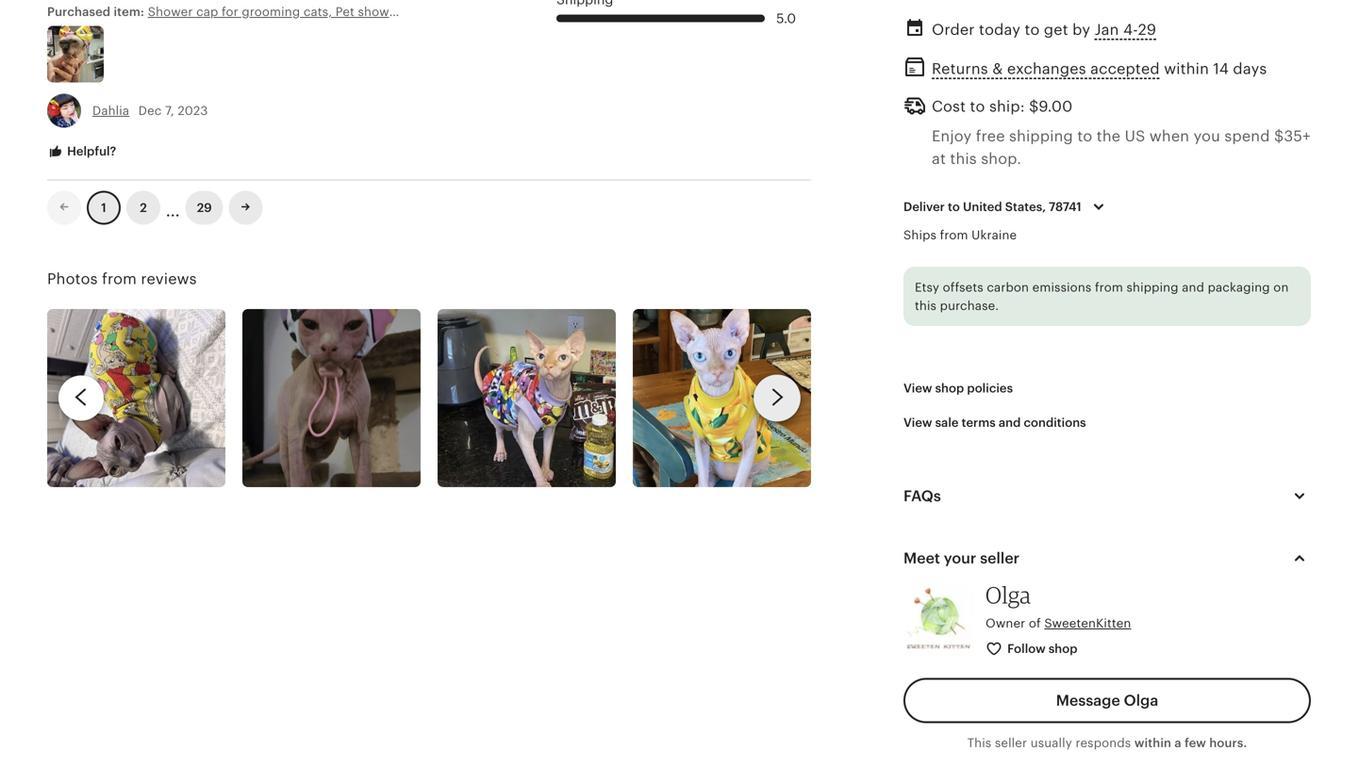 Task type: locate. For each thing, give the bounding box(es) containing it.
0 vertical spatial shop
[[935, 382, 964, 396]]

olga
[[986, 581, 1031, 609], [1124, 693, 1158, 710]]

within left 14
[[1164, 60, 1209, 77]]

follow shop button
[[971, 633, 1094, 667]]

this inside etsy offsets carbon emissions from shipping and packaging on this purchase.
[[915, 299, 937, 313]]

1 vertical spatial shipping
[[1127, 280, 1179, 295]]

you
[[1194, 128, 1220, 145]]

from right the emissions
[[1095, 280, 1123, 295]]

shipping
[[1009, 128, 1073, 145], [1127, 280, 1179, 295]]

1 horizontal spatial shipping
[[1127, 280, 1179, 295]]

from
[[940, 228, 968, 243], [102, 271, 137, 288], [1095, 280, 1123, 295]]

conditions
[[1024, 416, 1086, 430]]

view sale terms and conditions button
[[889, 406, 1100, 440]]

1 horizontal spatial and
[[1182, 280, 1204, 295]]

0 horizontal spatial cap
[[196, 5, 218, 19]]

78741
[[1049, 200, 1082, 214]]

to right cost
[[970, 98, 985, 115]]

to left the
[[1077, 128, 1093, 145]]

seller right this
[[995, 737, 1027, 751]]

a
[[1175, 737, 1182, 751]]

0 vertical spatial seller
[[980, 550, 1020, 567]]

shipping left packaging
[[1127, 280, 1179, 295]]

on
[[1274, 280, 1289, 295]]

0 horizontal spatial from
[[102, 271, 137, 288]]

$
[[1029, 98, 1039, 115]]

deliver to united states, 78741 button
[[889, 187, 1124, 227]]

shop.
[[981, 151, 1022, 168]]

ship:
[[989, 98, 1025, 115]]

by
[[1072, 21, 1090, 38]]

view left the policies
[[904, 382, 932, 396]]

emissions
[[1032, 280, 1092, 295]]

the
[[1097, 128, 1121, 145]]

2 view from the top
[[904, 416, 932, 430]]

dahlia added a photo of their purchase image
[[47, 26, 104, 83]]

cost
[[932, 98, 966, 115]]

and left packaging
[[1182, 280, 1204, 295]]

few
[[1185, 737, 1206, 751]]

0 horizontal spatial this
[[915, 299, 937, 313]]

olga image
[[904, 587, 974, 657]]

faqs button
[[887, 474, 1328, 519]]

0 vertical spatial view
[[904, 382, 932, 396]]

view shop policies button
[[889, 372, 1027, 406]]

0 vertical spatial olga
[[986, 581, 1031, 609]]

us
[[1125, 128, 1145, 145]]

1 horizontal spatial cap
[[405, 5, 427, 19]]

view left sale
[[904, 416, 932, 430]]

your
[[944, 550, 976, 567]]

0 horizontal spatial shop
[[935, 382, 964, 396]]

sweetenkitten
[[1044, 617, 1131, 631]]

shop down sweetenkitten
[[1049, 642, 1078, 657]]

seller right your
[[980, 550, 1020, 567]]

1 horizontal spatial shop
[[1049, 642, 1078, 657]]

shower
[[358, 5, 401, 19]]

1 vertical spatial olga
[[1124, 693, 1158, 710]]

and inside button
[[999, 416, 1021, 430]]

from right ships at the right of page
[[940, 228, 968, 243]]

exchanges
[[1007, 60, 1086, 77]]

2 horizontal spatial from
[[1095, 280, 1123, 295]]

hours.
[[1209, 737, 1247, 751]]

1 vertical spatial 29
[[197, 201, 212, 215]]

1 vertical spatial shop
[[1049, 642, 1078, 657]]

shower cap for grooming cats, pet shower cap link
[[148, 3, 427, 20]]

1 vertical spatial seller
[[995, 737, 1027, 751]]

purchased item: shower cap for grooming cats, pet shower cap
[[47, 5, 427, 19]]

1 horizontal spatial olga
[[1124, 693, 1158, 710]]

shipping inside enjoy free shipping to the us when you spend $35+ at this shop.
[[1009, 128, 1073, 145]]

cap left for
[[196, 5, 218, 19]]

etsy offsets carbon emissions from shipping and packaging on this purchase.
[[915, 280, 1289, 313]]

shipping down '$'
[[1009, 128, 1073, 145]]

1 horizontal spatial from
[[940, 228, 968, 243]]

1 vertical spatial within
[[1134, 737, 1172, 751]]

…
[[166, 194, 180, 222]]

offsets
[[943, 280, 983, 295]]

shop for view
[[935, 382, 964, 396]]

1 cap from the left
[[196, 5, 218, 19]]

0 vertical spatial 29
[[1138, 21, 1156, 38]]

states,
[[1005, 200, 1046, 214]]

terms
[[962, 416, 996, 430]]

1 view from the top
[[904, 382, 932, 396]]

29 right …
[[197, 201, 212, 215]]

deliver
[[904, 200, 945, 214]]

message olga button
[[904, 679, 1311, 724]]

message olga
[[1056, 693, 1158, 710]]

to left united
[[948, 200, 960, 214]]

0 horizontal spatial shipping
[[1009, 128, 1073, 145]]

7,
[[165, 104, 174, 118]]

jan
[[1095, 21, 1119, 38]]

shipping inside etsy offsets carbon emissions from shipping and packaging on this purchase.
[[1127, 280, 1179, 295]]

photos
[[47, 271, 98, 288]]

and right terms
[[999, 416, 1021, 430]]

0 vertical spatial shipping
[[1009, 128, 1073, 145]]

0 horizontal spatial and
[[999, 416, 1021, 430]]

1 link
[[87, 191, 121, 225]]

responds
[[1076, 737, 1131, 751]]

0 vertical spatial this
[[950, 151, 977, 168]]

helpful? button
[[33, 134, 130, 169]]

shop up sale
[[935, 382, 964, 396]]

from inside etsy offsets carbon emissions from shipping and packaging on this purchase.
[[1095, 280, 1123, 295]]

29 link
[[186, 191, 223, 225]]

view
[[904, 382, 932, 396], [904, 416, 932, 430]]

shop
[[935, 382, 964, 396], [1049, 642, 1078, 657]]

from right photos
[[102, 271, 137, 288]]

1 vertical spatial this
[[915, 299, 937, 313]]

this
[[967, 737, 992, 751]]

0 vertical spatial and
[[1182, 280, 1204, 295]]

olga right message
[[1124, 693, 1158, 710]]

0 horizontal spatial olga
[[986, 581, 1031, 609]]

days
[[1233, 60, 1267, 77]]

dahlia
[[92, 104, 129, 118]]

item:
[[114, 5, 144, 19]]

dec
[[138, 104, 162, 118]]

0 horizontal spatial 29
[[197, 201, 212, 215]]

cap right shower
[[405, 5, 427, 19]]

1 horizontal spatial this
[[950, 151, 977, 168]]

1 vertical spatial view
[[904, 416, 932, 430]]

deliver to united states, 78741
[[904, 200, 1082, 214]]

enjoy
[[932, 128, 972, 145]]

29 right jan on the right of page
[[1138, 21, 1156, 38]]

to
[[1025, 21, 1040, 38], [970, 98, 985, 115], [1077, 128, 1093, 145], [948, 200, 960, 214]]

1 vertical spatial and
[[999, 416, 1021, 430]]

within left a
[[1134, 737, 1172, 751]]

0 vertical spatial within
[[1164, 60, 1209, 77]]

owner
[[986, 617, 1025, 631]]

ukraine
[[972, 228, 1017, 243]]

free
[[976, 128, 1005, 145]]

returns
[[932, 60, 988, 77]]

this down etsy
[[915, 299, 937, 313]]

and
[[1182, 280, 1204, 295], [999, 416, 1021, 430]]

this right at
[[950, 151, 977, 168]]

olga up owner
[[986, 581, 1031, 609]]

within
[[1164, 60, 1209, 77], [1134, 737, 1172, 751]]

this
[[950, 151, 977, 168], [915, 299, 937, 313]]

&
[[992, 60, 1003, 77]]



Task type: vqa. For each thing, say whether or not it's contained in the screenshot.
This
yes



Task type: describe. For each thing, give the bounding box(es) containing it.
1 horizontal spatial 29
[[1138, 21, 1156, 38]]

when
[[1150, 128, 1189, 145]]

to left get
[[1025, 21, 1040, 38]]

spend
[[1225, 128, 1270, 145]]

cost to ship: $ 9.00
[[932, 98, 1073, 115]]

sale
[[935, 416, 959, 430]]

within for a
[[1134, 737, 1172, 751]]

view sale terms and conditions
[[904, 416, 1086, 430]]

for
[[222, 5, 238, 19]]

packaging
[[1208, 280, 1270, 295]]

view for view shop policies
[[904, 382, 932, 396]]

to inside dropdown button
[[948, 200, 960, 214]]

dahlia dec 7, 2023
[[92, 104, 208, 118]]

ships
[[904, 228, 937, 243]]

olga inside 'button'
[[1124, 693, 1158, 710]]

returns & exchanges accepted within 14 days
[[932, 60, 1267, 77]]

order
[[932, 21, 975, 38]]

returns & exchanges accepted button
[[932, 55, 1160, 83]]

view for view sale terms and conditions
[[904, 416, 932, 430]]

shower
[[148, 5, 193, 19]]

jan 4-29 button
[[1095, 16, 1156, 44]]

2023
[[178, 104, 208, 118]]

$35+
[[1274, 128, 1311, 145]]

olga inside olga owner of sweetenkitten
[[986, 581, 1031, 609]]

2 link
[[126, 191, 160, 225]]

at
[[932, 151, 946, 168]]

usually
[[1031, 737, 1072, 751]]

faqs
[[904, 488, 941, 505]]

pet
[[336, 5, 355, 19]]

2
[[140, 201, 147, 215]]

4-
[[1123, 21, 1138, 38]]

2 cap from the left
[[405, 5, 427, 19]]

from for ukraine
[[940, 228, 968, 243]]

this inside enjoy free shipping to the us when you spend $35+ at this shop.
[[950, 151, 977, 168]]

sweetenkitten link
[[1044, 617, 1131, 631]]

united
[[963, 200, 1002, 214]]

accepted
[[1090, 60, 1160, 77]]

etsy
[[915, 280, 939, 295]]

ships from ukraine
[[904, 228, 1017, 243]]

this seller usually responds within a few hours.
[[967, 737, 1247, 751]]

to inside enjoy free shipping to the us when you spend $35+ at this shop.
[[1077, 128, 1093, 145]]

view shop policies
[[904, 382, 1013, 396]]

policies
[[967, 382, 1013, 396]]

meet your seller
[[904, 550, 1020, 567]]

and inside etsy offsets carbon emissions from shipping and packaging on this purchase.
[[1182, 280, 1204, 295]]

1
[[101, 201, 106, 215]]

meet
[[904, 550, 940, 567]]

carbon
[[987, 280, 1029, 295]]

of
[[1029, 617, 1041, 631]]

photos from reviews
[[47, 271, 197, 288]]

14
[[1213, 60, 1229, 77]]

seller inside meet your seller dropdown button
[[980, 550, 1020, 567]]

from for reviews
[[102, 271, 137, 288]]

shop for follow
[[1049, 642, 1078, 657]]

follow shop
[[1007, 642, 1078, 657]]

purchase.
[[940, 299, 999, 313]]

9.00
[[1039, 98, 1073, 115]]

get
[[1044, 21, 1068, 38]]

purchased
[[47, 5, 111, 19]]

enjoy free shipping to the us when you spend $35+ at this shop.
[[932, 128, 1311, 168]]

within for 14
[[1164, 60, 1209, 77]]

message
[[1056, 693, 1120, 710]]

5.0
[[776, 11, 796, 26]]

dahlia link
[[92, 104, 129, 118]]

meet your seller button
[[887, 536, 1328, 581]]

order today to get by jan 4-29
[[932, 21, 1156, 38]]

helpful?
[[64, 144, 116, 159]]

grooming
[[242, 5, 300, 19]]

29 inside 29 link
[[197, 201, 212, 215]]

today
[[979, 21, 1021, 38]]



